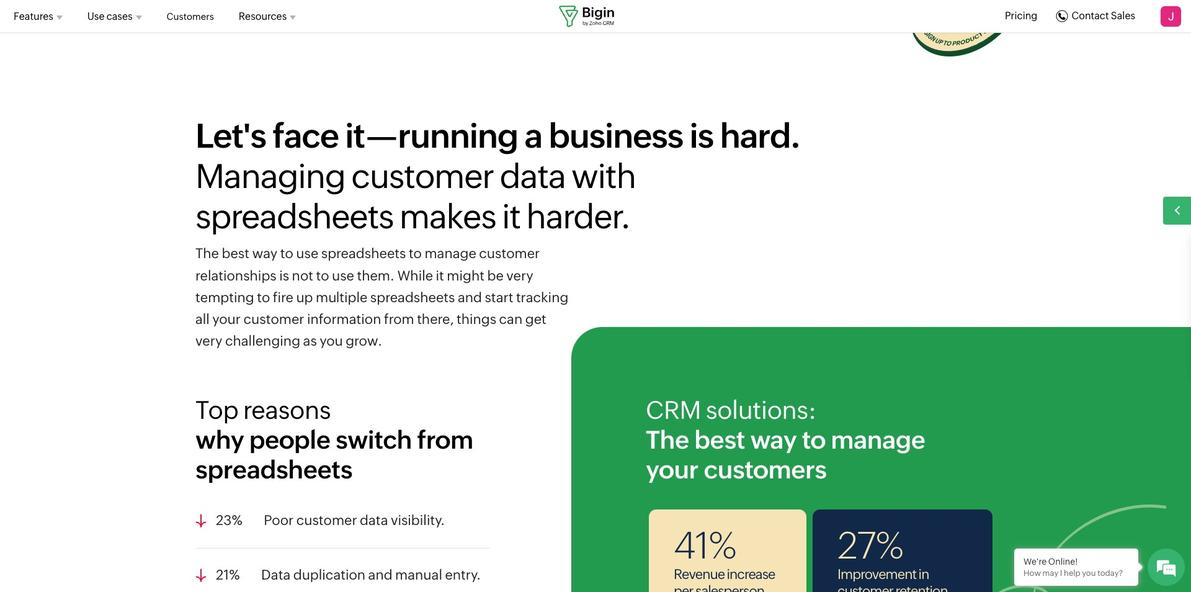 Task type: locate. For each thing, give the bounding box(es) containing it.
from inside top reasons why people switch from spreadsheets
[[417, 426, 473, 455]]

0 horizontal spatial use
[[296, 246, 319, 262]]

is
[[690, 117, 714, 155], [279, 268, 289, 283]]

be
[[488, 268, 504, 283]]

we're
[[1024, 557, 1047, 567]]

things
[[457, 312, 497, 327]]

pricing
[[1006, 10, 1038, 22]]

and right license
[[533, 12, 549, 23]]

top reasons why people switch from spreadsheets
[[196, 396, 473, 484]]

you right as
[[320, 333, 343, 349]]

and inside the best way to use spreadsheets to manage customer relationships is not to use them. while it might be very tempting to fire up multiple spreadsheets and start tracking all your customer information from there, things can get very challenging as you grow.
[[458, 290, 482, 305]]

data left visibility.
[[360, 513, 388, 528]]

0 horizontal spatial and
[[368, 567, 393, 583]]

entry.
[[445, 567, 481, 583]]

let's
[[196, 117, 266, 155]]

1 horizontal spatial data
[[500, 157, 566, 195]]

license and agreement tab panel
[[371, 0, 993, 31]]

very down 'all'
[[196, 333, 223, 349]]

poor
[[264, 513, 294, 528]]

customers link
[[167, 4, 214, 29]]

1 vertical spatial way
[[751, 426, 797, 455]]

reasons
[[243, 396, 331, 425]]

your
[[213, 312, 241, 327], [646, 456, 699, 484]]

contact
[[1072, 10, 1110, 22]]

way
[[252, 246, 278, 262], [751, 426, 797, 455]]

the
[[196, 246, 219, 262], [646, 426, 690, 455]]

managing
[[196, 157, 346, 195]]

data
[[261, 567, 291, 583]]

from inside the best way to use spreadsheets to manage customer relationships is not to use them. while it might be very tempting to fire up multiple spreadsheets and start tracking all your customer information from there, things can get very challenging as you grow.
[[384, 312, 414, 327]]

people
[[249, 426, 331, 455]]

team pipeline view in bigin image
[[910, 0, 1024, 56]]

your down the tempting
[[213, 312, 241, 327]]

best inside crm solutions: the best way to manage your customers
[[695, 426, 746, 455]]

best inside the best way to use spreadsheets to manage customer relationships is not to use them. while it might be very tempting to fire up multiple spreadsheets and start tracking all your customer information from there, things can get very challenging as you grow.
[[222, 246, 250, 262]]

is left hard.
[[690, 117, 714, 155]]

data duplication and manual entry.
[[261, 567, 481, 583]]

1 vertical spatial is
[[279, 268, 289, 283]]

27% improvement in customer retention.
[[838, 524, 952, 592]]

spreadsheets down people
[[196, 456, 353, 484]]

retention.
[[896, 584, 952, 592]]

spreadsheets
[[196, 197, 394, 236], [321, 246, 406, 262], [370, 290, 455, 305], [196, 456, 353, 484]]

it
[[502, 197, 521, 236], [436, 268, 444, 283]]

to
[[280, 246, 294, 262], [409, 246, 422, 262], [316, 268, 329, 283], [257, 290, 270, 305], [802, 426, 826, 455]]

your inside crm solutions: the best way to manage your customers
[[646, 456, 699, 484]]

2 horizontal spatial and
[[533, 12, 549, 23]]

the down crm
[[646, 426, 690, 455]]

start
[[485, 290, 514, 305]]

data
[[500, 157, 566, 195], [360, 513, 388, 528]]

0 horizontal spatial is
[[279, 268, 289, 283]]

1 vertical spatial best
[[695, 426, 746, 455]]

best
[[222, 246, 250, 262], [695, 426, 746, 455]]

features
[[14, 10, 53, 22]]

get
[[526, 312, 547, 327]]

0 vertical spatial way
[[252, 246, 278, 262]]

way inside the best way to use spreadsheets to manage customer relationships is not to use them. while it might be very tempting to fire up multiple spreadsheets and start tracking all your customer information from there, things can get very challenging as you grow.
[[252, 246, 278, 262]]

a
[[525, 117, 542, 155]]

0 horizontal spatial way
[[252, 246, 278, 262]]

1 vertical spatial and
[[458, 290, 482, 305]]

0 vertical spatial data
[[500, 157, 566, 195]]

the inside the best way to use spreadsheets to manage customer relationships is not to use them. while it might be very tempting to fire up multiple spreadsheets and start tracking all your customer information from there, things can get very challenging as you grow.
[[196, 246, 219, 262]]

1 horizontal spatial very
[[507, 268, 534, 283]]

data down a
[[500, 157, 566, 195]]

1 vertical spatial data
[[360, 513, 388, 528]]

way up customers
[[751, 426, 797, 455]]

customers
[[704, 456, 827, 484]]

1 horizontal spatial manage
[[831, 426, 926, 455]]

1 horizontal spatial use
[[332, 268, 354, 283]]

fire
[[273, 290, 294, 305]]

0 vertical spatial your
[[213, 312, 241, 327]]

it inside the best way to use spreadsheets to manage customer relationships is not to use them. while it might be very tempting to fire up multiple spreadsheets and start tracking all your customer information from there, things can get very challenging as you grow.
[[436, 268, 444, 283]]

while
[[398, 268, 433, 283]]

the up relationships
[[196, 246, 219, 262]]

0 vertical spatial you
[[320, 333, 343, 349]]

best down solutions:
[[695, 426, 746, 455]]

spreadsheets up them.
[[321, 246, 406, 262]]

1 vertical spatial manage
[[831, 426, 926, 455]]

best up relationships
[[222, 246, 250, 262]]

customer
[[352, 157, 494, 195], [479, 246, 540, 262], [244, 312, 304, 327], [297, 513, 357, 528], [838, 584, 894, 592]]

use
[[296, 246, 319, 262], [332, 268, 354, 283]]

and left the manual
[[368, 567, 393, 583]]

and inside tab panel
[[533, 12, 549, 23]]

we're online! how may i help you today?
[[1024, 557, 1124, 578]]

relationships
[[196, 268, 277, 283]]

your down crm
[[646, 456, 699, 484]]

1 horizontal spatial best
[[695, 426, 746, 455]]

crm
[[646, 396, 701, 425]]

crm solutions: the best way to manage your customers
[[646, 396, 926, 484]]

your inside the best way to use spreadsheets to manage customer relationships is not to use them. while it might be very tempting to fire up multiple spreadsheets and start tracking all your customer information from there, things can get very challenging as you grow.
[[213, 312, 241, 327]]

0 vertical spatial from
[[384, 312, 414, 327]]

1 vertical spatial very
[[196, 333, 223, 349]]

0 horizontal spatial the
[[196, 246, 219, 262]]

poor customer data visibility.
[[264, 513, 445, 528]]

1 horizontal spatial way
[[751, 426, 797, 455]]

to up customers
[[802, 426, 826, 455]]

use cases
[[87, 10, 133, 22]]

very
[[507, 268, 534, 283], [196, 333, 223, 349]]

customers
[[167, 11, 214, 21]]

0 horizontal spatial manage
[[425, 246, 477, 262]]

you inside we're online! how may i help you today?
[[1083, 569, 1097, 578]]

0 vertical spatial it
[[502, 197, 521, 236]]

way inside crm solutions: the best way to manage your customers
[[751, 426, 797, 455]]

business
[[549, 117, 683, 155]]

license and agreement
[[500, 12, 597, 23]]

customer down the it—running
[[352, 157, 494, 195]]

and down might
[[458, 290, 482, 305]]

41% revenue increase per salesperson.
[[674, 524, 776, 592]]

use up multiple
[[332, 268, 354, 283]]

1 horizontal spatial you
[[1083, 569, 1097, 578]]

1 vertical spatial your
[[646, 456, 699, 484]]

0 horizontal spatial your
[[213, 312, 241, 327]]

1 horizontal spatial your
[[646, 456, 699, 484]]

might
[[447, 268, 485, 283]]

the best way to use spreadsheets to manage customer relationships is not to use them. while it might be very tempting to fire up multiple spreadsheets and start tracking all your customer information from there, things can get very challenging as you grow.
[[196, 246, 569, 349]]

1 vertical spatial you
[[1083, 569, 1097, 578]]

1 vertical spatial the
[[646, 426, 690, 455]]

0 vertical spatial manage
[[425, 246, 477, 262]]

1 horizontal spatial and
[[458, 290, 482, 305]]

manage
[[425, 246, 477, 262], [831, 426, 926, 455]]

from
[[384, 312, 414, 327], [417, 426, 473, 455]]

resources
[[239, 10, 287, 22]]

is left not
[[279, 268, 289, 283]]

to right not
[[316, 268, 329, 283]]

and
[[533, 12, 549, 23], [458, 290, 482, 305], [368, 567, 393, 583]]

customer down the improvement
[[838, 584, 894, 592]]

0 vertical spatial very
[[507, 268, 534, 283]]

cases
[[107, 10, 133, 22]]

spreadsheets down managing
[[196, 197, 394, 236]]

top
[[196, 396, 239, 425]]

0 vertical spatial best
[[222, 246, 250, 262]]

very right be
[[507, 268, 534, 283]]

1 vertical spatial it
[[436, 268, 444, 283]]

21%
[[216, 567, 243, 583]]

multiple
[[316, 290, 368, 305]]

0 horizontal spatial from
[[384, 312, 414, 327]]

customer down "fire"
[[244, 312, 304, 327]]

0 horizontal spatial it
[[436, 268, 444, 283]]

grow.
[[346, 333, 383, 349]]

0 vertical spatial the
[[196, 246, 219, 262]]

1 horizontal spatial the
[[646, 426, 690, 455]]

1 horizontal spatial is
[[690, 117, 714, 155]]

you
[[320, 333, 343, 349], [1083, 569, 1097, 578]]

increase
[[727, 567, 776, 583]]

to left "fire"
[[257, 290, 270, 305]]

0 vertical spatial and
[[533, 12, 549, 23]]

1 horizontal spatial from
[[417, 426, 473, 455]]

license
[[500, 12, 531, 23]]

may
[[1043, 569, 1059, 578]]

use
[[87, 10, 105, 22]]

use up not
[[296, 246, 319, 262]]

0 horizontal spatial very
[[196, 333, 223, 349]]

switch
[[336, 426, 412, 455]]

contact sales link
[[1057, 10, 1136, 22]]

customer inside 27% improvement in customer retention.
[[838, 584, 894, 592]]

way up relationships
[[252, 246, 278, 262]]

it up be
[[502, 197, 521, 236]]

1 horizontal spatial it
[[502, 197, 521, 236]]

1 vertical spatial from
[[417, 426, 473, 455]]

you right 'help'
[[1083, 569, 1097, 578]]

it right while at the top left of page
[[436, 268, 444, 283]]

0 horizontal spatial you
[[320, 333, 343, 349]]

0 vertical spatial is
[[690, 117, 714, 155]]

0 horizontal spatial best
[[222, 246, 250, 262]]

agreement
[[551, 12, 597, 23]]



Task type: vqa. For each thing, say whether or not it's contained in the screenshot.
Managing
yes



Task type: describe. For each thing, give the bounding box(es) containing it.
pricing link
[[1006, 9, 1038, 24]]

customer inside let's face it—running a business is hard. managing customer data with spreadsheets makes it harder.
[[352, 157, 494, 195]]

solutions:
[[706, 396, 817, 425]]

tempting
[[196, 290, 254, 305]]

visibility.
[[391, 513, 445, 528]]

i
[[1061, 569, 1063, 578]]

today?
[[1098, 569, 1124, 578]]

is inside the best way to use spreadsheets to manage customer relationships is not to use them. while it might be very tempting to fire up multiple spreadsheets and start tracking all your customer information from there, things can get very challenging as you grow.
[[279, 268, 289, 283]]

to inside crm solutions: the best way to manage your customers
[[802, 426, 826, 455]]

manage inside the best way to use spreadsheets to manage customer relationships is not to use them. while it might be very tempting to fire up multiple spreadsheets and start tracking all your customer information from there, things can get very challenging as you grow.
[[425, 246, 477, 262]]

let's face it—running a business is hard. managing customer data with spreadsheets makes it harder.
[[196, 117, 801, 236]]

to up while at the top left of page
[[409, 246, 422, 262]]

information
[[307, 312, 381, 327]]

it—running
[[345, 117, 518, 155]]

there,
[[417, 312, 454, 327]]

them.
[[357, 268, 395, 283]]

1 vertical spatial use
[[332, 268, 354, 283]]

manual
[[395, 567, 443, 583]]

manage inside crm solutions: the best way to manage your customers
[[831, 426, 926, 455]]

sales
[[1112, 10, 1136, 22]]

in
[[919, 567, 930, 583]]

2 vertical spatial and
[[368, 567, 393, 583]]

revenue
[[674, 567, 725, 583]]

23%
[[216, 513, 245, 528]]

is inside let's face it—running a business is hard. managing customer data with spreadsheets makes it harder.
[[690, 117, 714, 155]]

0 vertical spatial use
[[296, 246, 319, 262]]

you inside the best way to use spreadsheets to manage customer relationships is not to use them. while it might be very tempting to fire up multiple spreadsheets and start tracking all your customer information from there, things can get very challenging as you grow.
[[320, 333, 343, 349]]

0 horizontal spatial data
[[360, 513, 388, 528]]

customer up be
[[479, 246, 540, 262]]

salesperson.
[[696, 584, 769, 592]]

the inside crm solutions: the best way to manage your customers
[[646, 426, 690, 455]]

duplication
[[293, 567, 366, 583]]

can
[[499, 312, 523, 327]]

per
[[674, 584, 694, 592]]

how
[[1024, 569, 1042, 578]]

contact sales
[[1072, 10, 1136, 22]]

all
[[196, 312, 210, 327]]

makes
[[400, 197, 496, 236]]

spreadsheets inside top reasons why people switch from spreadsheets
[[196, 456, 353, 484]]

hard.
[[720, 117, 801, 155]]

up
[[296, 290, 313, 305]]

data inside let's face it—running a business is hard. managing customer data with spreadsheets makes it harder.
[[500, 157, 566, 195]]

face
[[273, 117, 339, 155]]

why
[[196, 426, 244, 455]]

help
[[1065, 569, 1081, 578]]

27%
[[838, 524, 904, 567]]

it inside let's face it—running a business is hard. managing customer data with spreadsheets makes it harder.
[[502, 197, 521, 236]]

harder.
[[527, 197, 631, 236]]

as
[[303, 333, 317, 349]]

41%
[[674, 524, 737, 567]]

to up not
[[280, 246, 294, 262]]

improvement
[[838, 567, 917, 583]]

with
[[572, 157, 636, 195]]

spreadsheets down while at the top left of page
[[370, 290, 455, 305]]

online!
[[1049, 557, 1079, 567]]

tracking
[[516, 290, 569, 305]]

james peterson image
[[1161, 5, 1183, 27]]

customer right the poor
[[297, 513, 357, 528]]

spreadsheets inside let's face it—running a business is hard. managing customer data with spreadsheets makes it harder.
[[196, 197, 394, 236]]

challenging
[[225, 333, 301, 349]]

not
[[292, 268, 313, 283]]



